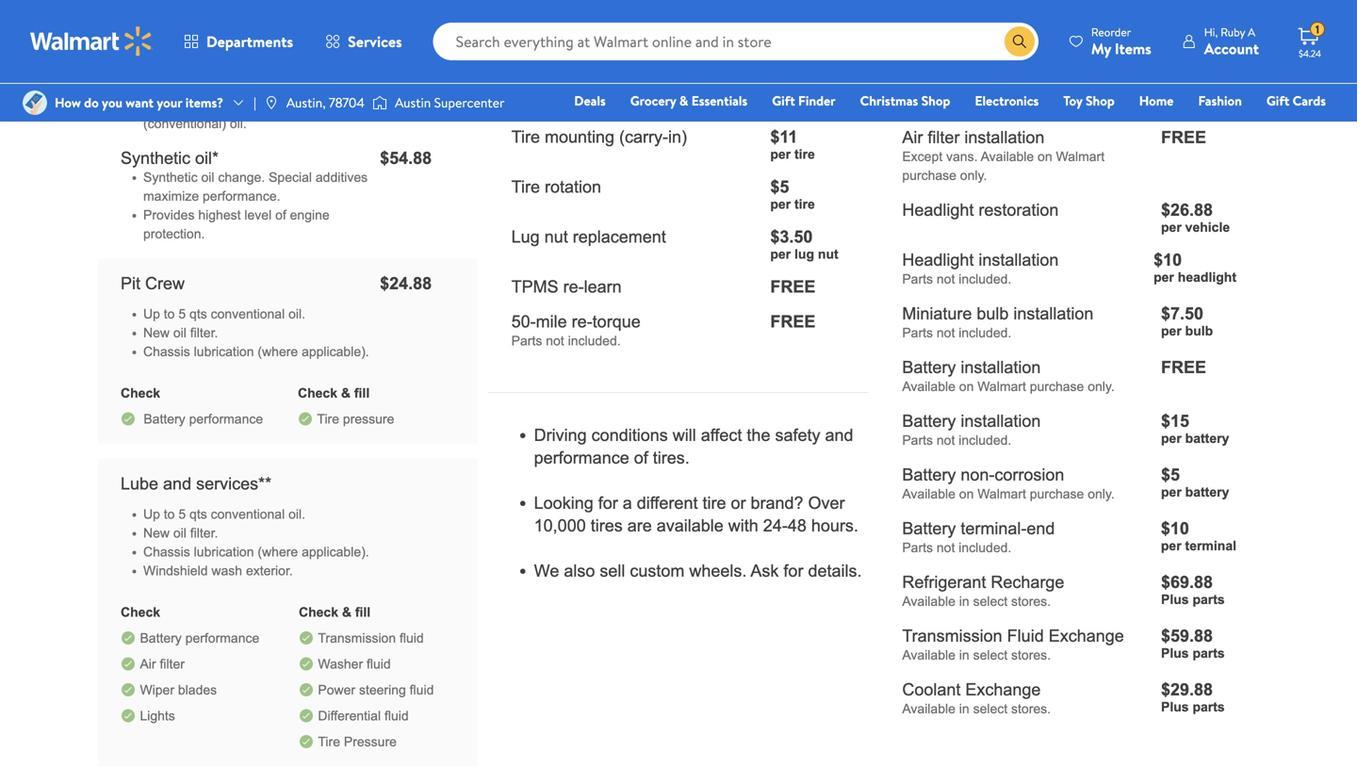 Task type: locate. For each thing, give the bounding box(es) containing it.
1 horizontal spatial shop
[[1086, 91, 1115, 110]]

deals
[[574, 91, 606, 110]]

2 shop from the left
[[1086, 91, 1115, 110]]

christmas shop link
[[852, 90, 959, 111]]

shop right christmas
[[921, 91, 950, 110]]

0 horizontal spatial gift
[[772, 91, 795, 110]]

gift cards link
[[1258, 90, 1335, 111]]

gift inside gift cards registry
[[1267, 91, 1290, 110]]

austin,
[[286, 93, 326, 112]]

0 horizontal spatial  image
[[23, 90, 47, 115]]

1 shop from the left
[[921, 91, 950, 110]]

1 horizontal spatial gift
[[1267, 91, 1290, 110]]

1 gift from the left
[[772, 91, 795, 110]]

 image right |
[[264, 95, 279, 110]]

2 gift from the left
[[1267, 91, 1290, 110]]

one debit link
[[1173, 117, 1254, 137]]

walmart image
[[30, 26, 153, 57]]

gift finder link
[[764, 90, 844, 111]]

items
[[1115, 38, 1151, 59]]

supercenter
[[434, 93, 505, 112]]

hi, ruby a account
[[1204, 24, 1259, 59]]

one debit
[[1182, 118, 1245, 136]]

1 horizontal spatial  image
[[264, 95, 279, 110]]

 image left how
[[23, 90, 47, 115]]

your
[[157, 93, 182, 112]]

search icon image
[[1012, 34, 1027, 49]]

grocery & essentials link
[[622, 90, 756, 111]]

departments button
[[168, 19, 309, 64]]

gift left cards
[[1267, 91, 1290, 110]]

$4.24
[[1299, 47, 1321, 60]]

gift finder
[[772, 91, 836, 110]]

 image
[[23, 90, 47, 115], [264, 95, 279, 110]]

austin supercenter
[[395, 93, 505, 112]]

registry link
[[1101, 117, 1166, 137]]

do
[[84, 93, 99, 112]]

 image
[[372, 93, 387, 112]]

shop inside "link"
[[921, 91, 950, 110]]

78704
[[329, 93, 365, 112]]

gift left finder
[[772, 91, 795, 110]]

0 horizontal spatial shop
[[921, 91, 950, 110]]

one
[[1182, 118, 1210, 136]]

gift
[[772, 91, 795, 110], [1267, 91, 1290, 110]]

shop
[[921, 91, 950, 110], [1086, 91, 1115, 110]]

gift for finder
[[772, 91, 795, 110]]

walmart+ link
[[1261, 117, 1335, 137]]

cards
[[1293, 91, 1326, 110]]

&
[[679, 91, 688, 110]]

shop right 'toy'
[[1086, 91, 1115, 110]]

electronics
[[975, 91, 1039, 110]]

hi,
[[1204, 24, 1218, 40]]



Task type: vqa. For each thing, say whether or not it's contained in the screenshot.
$69.00's "–"
no



Task type: describe. For each thing, give the bounding box(es) containing it.
registry
[[1109, 118, 1157, 136]]

departments
[[206, 31, 293, 52]]

reorder
[[1091, 24, 1131, 40]]

christmas
[[860, 91, 918, 110]]

reorder my items
[[1091, 24, 1151, 59]]

services
[[348, 31, 402, 52]]

Search search field
[[433, 23, 1038, 60]]

toy shop link
[[1055, 90, 1123, 111]]

toy shop
[[1063, 91, 1115, 110]]

shop for christmas shop
[[921, 91, 950, 110]]

toy
[[1063, 91, 1083, 110]]

how do you want your items?
[[55, 93, 223, 112]]

 image for how do you want your items?
[[23, 90, 47, 115]]

deals link
[[566, 90, 614, 111]]

a
[[1248, 24, 1255, 40]]

want
[[126, 93, 154, 112]]

how
[[55, 93, 81, 112]]

home
[[1139, 91, 1174, 110]]

grocery
[[630, 91, 676, 110]]

home link
[[1131, 90, 1182, 111]]

electronics link
[[966, 90, 1047, 111]]

services button
[[309, 19, 418, 64]]

1
[[1316, 21, 1320, 37]]

gift for cards
[[1267, 91, 1290, 110]]

fashion
[[1198, 91, 1242, 110]]

shop for toy shop
[[1086, 91, 1115, 110]]

walmart+
[[1270, 118, 1326, 136]]

you
[[102, 93, 122, 112]]

Walmart Site-Wide search field
[[433, 23, 1038, 60]]

|
[[254, 93, 256, 112]]

account
[[1204, 38, 1259, 59]]

gift cards registry
[[1109, 91, 1326, 136]]

christmas shop
[[860, 91, 950, 110]]

austin
[[395, 93, 431, 112]]

my
[[1091, 38, 1111, 59]]

austin, 78704
[[286, 93, 365, 112]]

finder
[[798, 91, 836, 110]]

grocery & essentials
[[630, 91, 748, 110]]

items?
[[185, 93, 223, 112]]

debit
[[1213, 118, 1245, 136]]

essentials
[[692, 91, 748, 110]]

ruby
[[1221, 24, 1245, 40]]

fashion link
[[1190, 90, 1251, 111]]

 image for austin, 78704
[[264, 95, 279, 110]]



